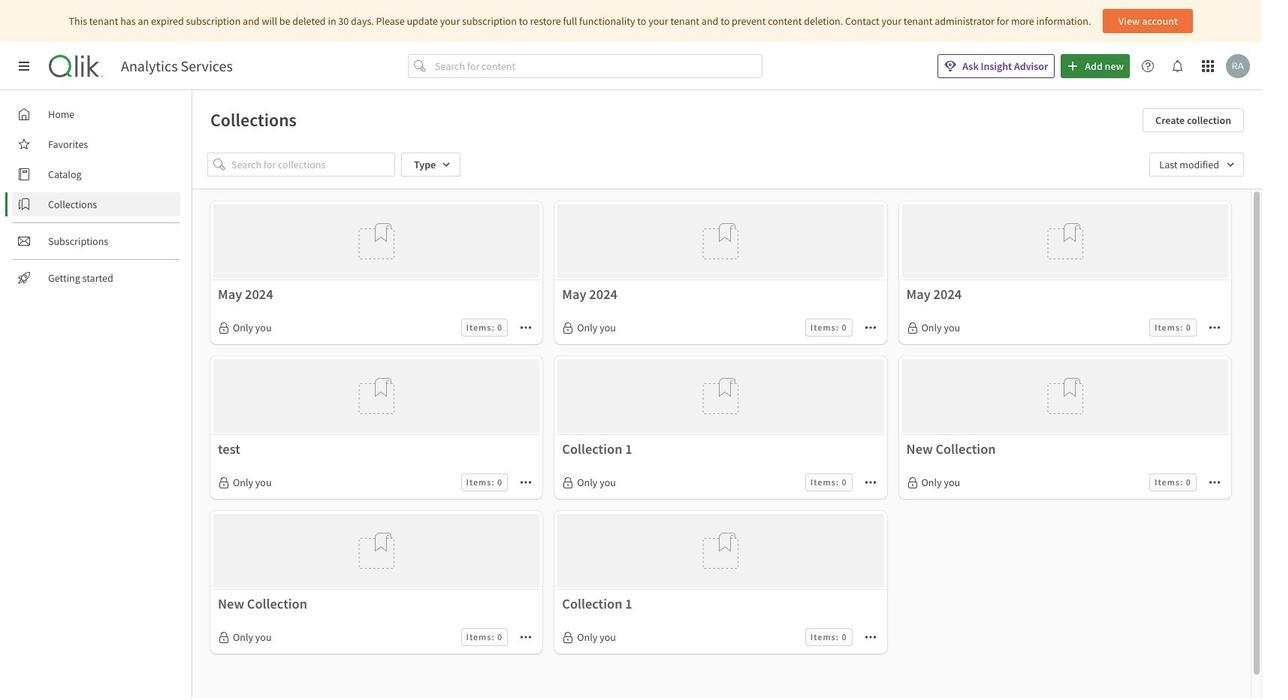 Task type: locate. For each thing, give the bounding box(es) containing it.
None field
[[1150, 153, 1244, 177]]

filters region
[[192, 141, 1263, 189]]

Search for content text field
[[432, 54, 763, 78]]

ruby anderson image
[[1226, 54, 1250, 78]]

more actions image
[[1209, 322, 1221, 334], [520, 477, 532, 489], [1209, 477, 1221, 489], [520, 632, 532, 644], [865, 632, 877, 644]]

more actions image
[[520, 322, 532, 334], [865, 322, 877, 334], [865, 477, 877, 489]]

Search for collections text field
[[231, 153, 395, 177]]

close sidebar menu image
[[18, 60, 30, 72]]



Task type: vqa. For each thing, say whether or not it's contained in the screenshot.
field within the Filters 'region'
yes



Task type: describe. For each thing, give the bounding box(es) containing it.
analytics services element
[[121, 57, 233, 75]]

none field inside filters region
[[1150, 153, 1244, 177]]

navigation pane element
[[0, 96, 192, 296]]



